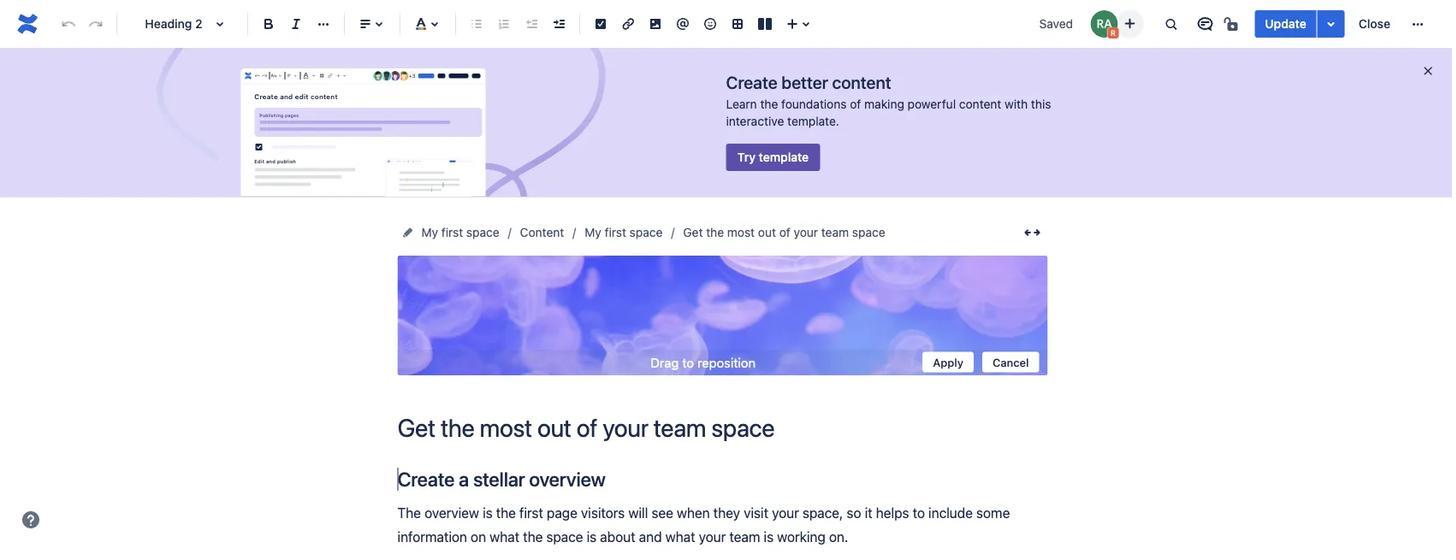 Task type: describe. For each thing, give the bounding box(es) containing it.
heading 2
[[145, 17, 203, 31]]

first inside the overview is the first page visitors will see when they visit your space, so it helps to include some information on what the space is about and what your team is working on.
[[520, 505, 543, 522]]

on
[[471, 529, 486, 545]]

edit
[[295, 93, 309, 100]]

interactive
[[726, 114, 784, 128]]

publish
[[277, 158, 296, 164]]

of inside create better content learn the foundations of making powerful content with this interactive template.
[[850, 97, 861, 111]]

close
[[1359, 17, 1391, 31]]

some
[[977, 505, 1010, 522]]

content link
[[520, 223, 564, 243]]

align left image
[[355, 14, 376, 34]]

indent tab image
[[549, 14, 569, 34]]

template.
[[788, 114, 840, 128]]

table image
[[728, 14, 748, 34]]

action item image
[[591, 14, 611, 34]]

heading
[[145, 17, 192, 31]]

1 horizontal spatial checkbox image
[[318, 69, 326, 83]]

make page full-width image
[[1022, 223, 1043, 243]]

first for 2nd my first space link from left
[[605, 226, 627, 240]]

1 what from the left
[[490, 529, 520, 545]]

information
[[398, 529, 467, 545]]

this
[[1031, 97, 1052, 111]]

update button
[[1255, 10, 1317, 38]]

edit
[[254, 158, 265, 164]]

chevron down image for text style icon
[[277, 69, 284, 83]]

align left image
[[286, 69, 293, 83]]

template
[[759, 150, 809, 164]]

1 horizontal spatial content
[[832, 72, 892, 92]]

reposition
[[698, 355, 756, 370]]

the right on
[[523, 529, 543, 545]]

see
[[652, 505, 674, 522]]

cancel button
[[983, 352, 1040, 373]]

undo ⌘z image
[[58, 14, 79, 34]]

update
[[1265, 17, 1307, 31]]

0 vertical spatial overview
[[529, 468, 606, 491]]

2
[[195, 17, 203, 31]]

2 horizontal spatial is
[[764, 529, 774, 545]]

2 vertical spatial your
[[699, 529, 726, 545]]

1 my first space link from the left
[[422, 223, 500, 243]]

create a stellar overview
[[398, 468, 606, 491]]

saved
[[1040, 17, 1074, 31]]

1 horizontal spatial is
[[587, 529, 597, 545]]

get the most out of your team space
[[683, 226, 886, 240]]

link image
[[618, 14, 639, 34]]

bullet list ⌘⇧8 image
[[467, 14, 487, 34]]

my first space for 2nd my first space link from right
[[422, 226, 500, 240]]

layouts image
[[755, 14, 776, 34]]

create better content learn the foundations of making powerful content with this interactive template.
[[726, 72, 1052, 128]]

apply
[[933, 356, 964, 369]]

they
[[714, 505, 740, 522]]

my for 2nd my first space link from right
[[422, 226, 438, 240]]

cancel
[[993, 356, 1029, 369]]

heading 2 button
[[124, 5, 241, 43]]

create for create a stellar overview
[[398, 468, 455, 491]]

1 vertical spatial of
[[780, 226, 791, 240]]

help image
[[21, 510, 41, 531]]

move this page image
[[401, 226, 415, 240]]

with
[[1005, 97, 1028, 111]]

stellar
[[473, 468, 525, 491]]

0 vertical spatial to
[[682, 355, 694, 370]]

overview inside the overview is the first page visitors will see when they visit your space, so it helps to include some information on what the space is about and what your team is working on.
[[425, 505, 479, 522]]

text color image
[[301, 69, 311, 83]]

the down create a stellar overview
[[496, 505, 516, 522]]

emoji image
[[700, 14, 721, 34]]

1 vertical spatial your
[[772, 505, 799, 522]]

the overview is the first page visitors will see when they visit your space, so it helps to include some information on what the space is about and what your team is working on.
[[398, 505, 1014, 545]]

adjust update settings image
[[1321, 14, 1342, 34]]

my first space for 2nd my first space link from left
[[585, 226, 663, 240]]



Task type: vqa. For each thing, say whether or not it's contained in the screenshot.
Like
no



Task type: locate. For each thing, give the bounding box(es) containing it.
edit and publish
[[254, 158, 296, 164]]

1 horizontal spatial chevron down image
[[341, 69, 348, 83]]

try template
[[738, 150, 809, 164]]

and
[[280, 93, 293, 100], [266, 158, 276, 164], [639, 529, 662, 545]]

space inside the overview is the first page visitors will see when they visit your space, so it helps to include some information on what the space is about and what your team is working on.
[[546, 529, 583, 545]]

comment icon image
[[1195, 14, 1216, 34]]

link image
[[327, 69, 334, 83]]

content left with
[[959, 97, 1002, 111]]

visit
[[744, 505, 769, 522]]

try
[[738, 150, 756, 164]]

2 horizontal spatial first
[[605, 226, 627, 240]]

better
[[782, 72, 829, 92]]

visitors
[[581, 505, 625, 522]]

create inside create better content learn the foundations of making powerful content with this interactive template.
[[726, 72, 778, 92]]

1 vertical spatial checkbox image
[[252, 140, 266, 154]]

1 horizontal spatial of
[[850, 97, 861, 111]]

2 what from the left
[[666, 529, 695, 545]]

1 horizontal spatial my first space link
[[585, 223, 663, 243]]

and down see
[[639, 529, 662, 545]]

the inside create better content learn the foundations of making powerful content with this interactive template.
[[761, 97, 778, 111]]

working
[[777, 529, 826, 545]]

italic ⌘i image
[[286, 14, 306, 34]]

1 vertical spatial to
[[913, 505, 925, 522]]

and left edit
[[280, 93, 293, 100]]

chevron down image
[[277, 69, 284, 83], [310, 69, 318, 83]]

2 vertical spatial and
[[639, 529, 662, 545]]

0 vertical spatial and
[[280, 93, 293, 100]]

no restrictions image
[[1223, 14, 1243, 34]]

team right out
[[822, 226, 849, 240]]

invite to edit image
[[1120, 13, 1140, 34]]

0 horizontal spatial checkbox image
[[252, 140, 266, 154]]

apply button
[[923, 352, 974, 373]]

redo image
[[261, 69, 268, 83]]

2 horizontal spatial and
[[639, 529, 662, 545]]

your right out
[[794, 226, 818, 240]]

dismiss image
[[1422, 64, 1436, 78]]

more formatting image
[[313, 14, 334, 34]]

1 chevron down image from the left
[[277, 69, 284, 83]]

the
[[761, 97, 778, 111], [706, 226, 724, 240], [496, 505, 516, 522], [523, 529, 543, 545]]

create up publishing
[[254, 93, 278, 100]]

my first space link right move this page icon
[[422, 223, 500, 243]]

0 horizontal spatial my first space link
[[422, 223, 500, 243]]

to right the drag
[[682, 355, 694, 370]]

1 horizontal spatial my
[[585, 226, 602, 240]]

2 my first space link from the left
[[585, 223, 663, 243]]

ruby anderson image
[[1091, 10, 1118, 38]]

0 horizontal spatial chevron down image
[[277, 69, 284, 83]]

0 vertical spatial of
[[850, 97, 861, 111]]

1 horizontal spatial what
[[666, 529, 695, 545]]

of
[[850, 97, 861, 111], [780, 226, 791, 240]]

chevron down image for text color icon on the top of page
[[310, 69, 318, 83]]

chevron down image right link icon
[[341, 69, 348, 83]]

and for create
[[280, 93, 293, 100]]

2 my from the left
[[585, 226, 602, 240]]

confluence image
[[14, 10, 41, 38]]

is down the visitors
[[587, 529, 597, 545]]

create and edit content
[[254, 93, 338, 100]]

2 horizontal spatial content
[[959, 97, 1002, 111]]

so
[[847, 505, 862, 522]]

to
[[682, 355, 694, 370], [913, 505, 925, 522]]

drag
[[651, 355, 679, 370]]

1 my first space from the left
[[422, 226, 500, 240]]

0 horizontal spatial to
[[682, 355, 694, 370]]

1 horizontal spatial first
[[520, 505, 543, 522]]

content up making
[[832, 72, 892, 92]]

2 vertical spatial create
[[398, 468, 455, 491]]

your
[[794, 226, 818, 240], [772, 505, 799, 522], [699, 529, 726, 545]]

0 horizontal spatial chevron down image
[[292, 69, 299, 83]]

my right move this page icon
[[422, 226, 438, 240]]

0 horizontal spatial overview
[[425, 505, 479, 522]]

Give this page a title text field
[[398, 414, 1048, 443]]

drag to reposition
[[651, 355, 756, 370]]

helps
[[876, 505, 909, 522]]

it
[[865, 505, 873, 522]]

create up the
[[398, 468, 455, 491]]

overview up page
[[529, 468, 606, 491]]

is
[[483, 505, 493, 522], [587, 529, 597, 545], [764, 529, 774, 545]]

most
[[728, 226, 755, 240]]

1 horizontal spatial team
[[822, 226, 849, 240]]

pages
[[285, 113, 299, 118]]

checkbox image
[[318, 69, 326, 83], [252, 140, 266, 154]]

the up interactive
[[761, 97, 778, 111]]

page
[[547, 505, 578, 522]]

the right get
[[706, 226, 724, 240]]

chevron down image for plus icon on the left top
[[341, 69, 348, 83]]

1 vertical spatial create
[[254, 93, 278, 100]]

add image, video, or file image
[[645, 14, 666, 34]]

when
[[677, 505, 710, 522]]

my right content on the left top
[[585, 226, 602, 240]]

try template button
[[726, 144, 820, 171]]

team
[[822, 226, 849, 240], [730, 529, 760, 545]]

is up on
[[483, 505, 493, 522]]

powerful
[[908, 97, 956, 111]]

my for 2nd my first space link from left
[[585, 226, 602, 240]]

and inside the overview is the first page visitors will see when they visit your space, so it helps to include some information on what the space is about and what your team is working on.
[[639, 529, 662, 545]]

0 horizontal spatial my
[[422, 226, 438, 240]]

1 horizontal spatial to
[[913, 505, 925, 522]]

1 horizontal spatial chevron down image
[[310, 69, 318, 83]]

0 horizontal spatial what
[[490, 529, 520, 545]]

first right content on the left top
[[605, 226, 627, 240]]

checkbox image up edit
[[252, 140, 266, 154]]

confluence image
[[14, 10, 41, 38]]

0 horizontal spatial of
[[780, 226, 791, 240]]

overview
[[529, 468, 606, 491], [425, 505, 479, 522]]

to right helps
[[913, 505, 925, 522]]

your up working
[[772, 505, 799, 522]]

chevron down image left text color icon on the top of page
[[292, 69, 299, 83]]

find and replace image
[[1161, 14, 1182, 34]]

the
[[398, 505, 421, 522]]

publishing
[[260, 113, 284, 118]]

my first space link
[[422, 223, 500, 243], [585, 223, 663, 243]]

redo ⌘⇧z image
[[86, 14, 106, 34]]

to inside the overview is the first page visitors will see when they visit your space, so it helps to include some information on what the space is about and what your team is working on.
[[913, 505, 925, 522]]

overview up information at the bottom left
[[425, 505, 479, 522]]

will
[[629, 505, 648, 522]]

create inside main content area, start typing to enter text. text box
[[398, 468, 455, 491]]

0 horizontal spatial content
[[311, 93, 338, 100]]

create for create better content learn the foundations of making powerful content with this interactive template.
[[726, 72, 778, 92]]

about
[[600, 529, 636, 545]]

0 horizontal spatial create
[[254, 93, 278, 100]]

mention image
[[673, 14, 693, 34]]

plus image
[[335, 69, 342, 83]]

1 vertical spatial and
[[266, 158, 276, 164]]

get the most out of your team space link
[[683, 223, 886, 243]]

include
[[929, 505, 973, 522]]

create
[[726, 72, 778, 92], [254, 93, 278, 100], [398, 468, 455, 491]]

content
[[520, 226, 564, 240]]

0 horizontal spatial first
[[442, 226, 463, 240]]

first right move this page icon
[[442, 226, 463, 240]]

your down they
[[699, 529, 726, 545]]

and for edit
[[266, 158, 276, 164]]

first left page
[[520, 505, 543, 522]]

2 my first space from the left
[[585, 226, 663, 240]]

my first space link left get
[[585, 223, 663, 243]]

1 horizontal spatial create
[[398, 468, 455, 491]]

1 vertical spatial team
[[730, 529, 760, 545]]

2 chevron down image from the left
[[310, 69, 318, 83]]

foundations
[[782, 97, 847, 111]]

content
[[832, 72, 892, 92], [311, 93, 338, 100], [959, 97, 1002, 111]]

2 horizontal spatial create
[[726, 72, 778, 92]]

checkbox image left link icon
[[318, 69, 326, 83]]

0 vertical spatial your
[[794, 226, 818, 240]]

space,
[[803, 505, 843, 522]]

close button
[[1349, 10, 1401, 38]]

1 chevron down image from the left
[[292, 69, 299, 83]]

a
[[459, 468, 469, 491]]

team down visit
[[730, 529, 760, 545]]

create for create and edit content
[[254, 93, 278, 100]]

numbered list ⌘⇧7 image
[[494, 14, 514, 34]]

content down link icon
[[311, 93, 338, 100]]

0 vertical spatial create
[[726, 72, 778, 92]]

what down when
[[666, 529, 695, 545]]

0 horizontal spatial is
[[483, 505, 493, 522]]

1 my from the left
[[422, 226, 438, 240]]

0 vertical spatial team
[[822, 226, 849, 240]]

get
[[683, 226, 703, 240]]

first
[[442, 226, 463, 240], [605, 226, 627, 240], [520, 505, 543, 522]]

chevron down image for align left image
[[292, 69, 299, 83]]

1 horizontal spatial my first space
[[585, 226, 663, 240]]

publishing pages
[[260, 113, 299, 118]]

learn
[[726, 97, 757, 111]]

of left making
[[850, 97, 861, 111]]

confluence icon image
[[243, 71, 253, 81]]

on.
[[829, 529, 848, 545]]

0 horizontal spatial my first space
[[422, 226, 500, 240]]

Main content area, start typing to enter text. text field
[[398, 468, 1048, 555]]

what right on
[[490, 529, 520, 545]]

chevron down image
[[292, 69, 299, 83], [341, 69, 348, 83]]

is down visit
[[764, 529, 774, 545]]

outdent ⇧tab image
[[521, 14, 542, 34]]

bold ⌘b image
[[259, 14, 279, 34]]

+3
[[409, 72, 416, 79]]

team inside the overview is the first page visitors will see when they visit your space, so it helps to include some information on what the space is about and what your team is working on.
[[730, 529, 760, 545]]

space
[[466, 226, 500, 240], [630, 226, 663, 240], [853, 226, 886, 240], [546, 529, 583, 545]]

chevron down image left align left image
[[277, 69, 284, 83]]

0 vertical spatial checkbox image
[[318, 69, 326, 83]]

1 horizontal spatial and
[[280, 93, 293, 100]]

my first space right move this page icon
[[422, 226, 500, 240]]

my
[[422, 226, 438, 240], [585, 226, 602, 240]]

0 horizontal spatial and
[[266, 158, 276, 164]]

and right edit
[[266, 158, 276, 164]]

my first space left get
[[585, 226, 663, 240]]

chevron down image left link icon
[[310, 69, 318, 83]]

0 horizontal spatial team
[[730, 529, 760, 545]]

1 vertical spatial overview
[[425, 505, 479, 522]]

what
[[490, 529, 520, 545], [666, 529, 695, 545]]

first for 2nd my first space link from right
[[442, 226, 463, 240]]

of right out
[[780, 226, 791, 240]]

more image
[[1408, 14, 1429, 34]]

2 chevron down image from the left
[[341, 69, 348, 83]]

out
[[758, 226, 776, 240]]

create up "learn"
[[726, 72, 778, 92]]

undo image
[[254, 69, 261, 83]]

making
[[865, 97, 905, 111]]

my first space
[[422, 226, 500, 240], [585, 226, 663, 240]]

1 horizontal spatial overview
[[529, 468, 606, 491]]

text style image
[[270, 69, 277, 83]]



